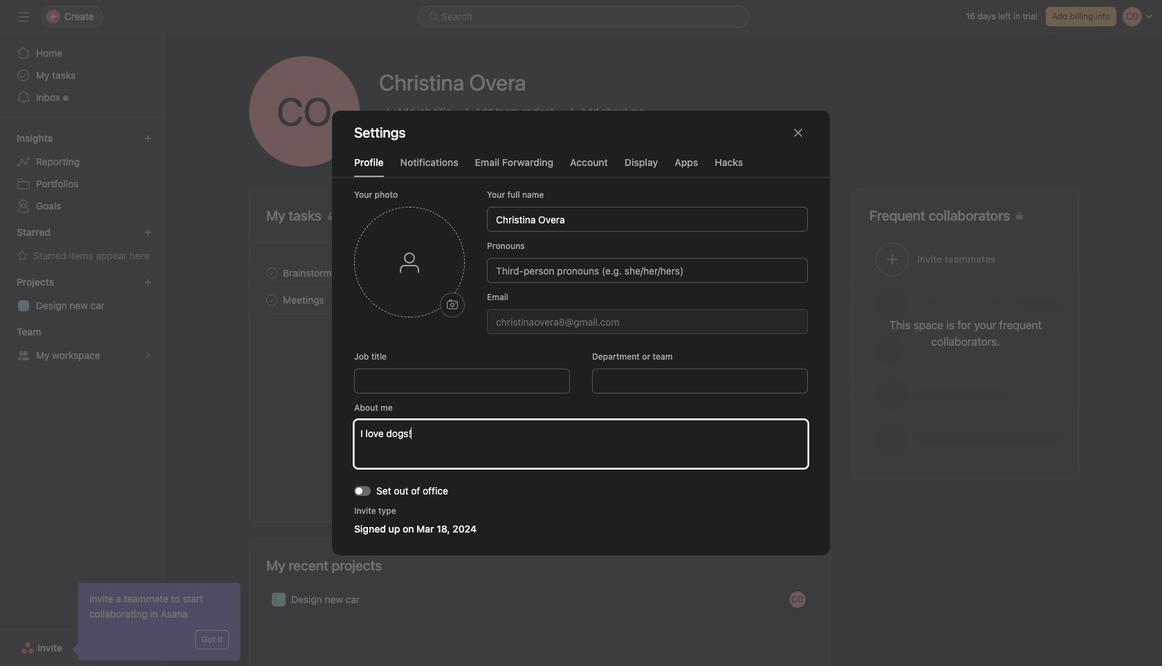 Task type: locate. For each thing, give the bounding box(es) containing it.
0 horizontal spatial upload new photo image
[[249, 56, 360, 167]]

mark complete checkbox up mark complete icon
[[264, 265, 280, 281]]

list item
[[250, 260, 830, 287], [250, 287, 830, 314], [250, 587, 830, 613]]

switch
[[354, 486, 371, 496]]

mark complete checkbox down mark complete image
[[264, 292, 280, 308]]

None text field
[[354, 369, 570, 394], [592, 369, 808, 394], [354, 369, 570, 394], [592, 369, 808, 394]]

2 list item from the top
[[250, 287, 830, 314]]

list image
[[275, 596, 283, 604]]

upload new photo image
[[249, 56, 360, 167], [447, 300, 458, 311]]

0 vertical spatial upload new photo image
[[249, 56, 360, 167]]

None text field
[[487, 207, 808, 232], [487, 309, 808, 334], [487, 207, 808, 232], [487, 309, 808, 334]]

mark complete image
[[264, 265, 280, 281]]

1 mark complete checkbox from the top
[[264, 265, 280, 281]]

starred element
[[0, 220, 166, 270]]

tooltip
[[74, 583, 240, 661]]

settings tab list
[[332, 155, 830, 178]]

list box
[[418, 6, 750, 28]]

dialog
[[332, 111, 830, 556]]

global element
[[0, 34, 166, 117]]

Third-person pronouns (e.g. she/her/hers) text field
[[487, 258, 808, 283]]

0 vertical spatial mark complete checkbox
[[264, 265, 280, 281]]

1 horizontal spatial upload new photo image
[[447, 300, 458, 311]]

1 vertical spatial mark complete checkbox
[[264, 292, 280, 308]]

Mark complete checkbox
[[264, 265, 280, 281], [264, 292, 280, 308]]



Task type: vqa. For each thing, say whether or not it's contained in the screenshot.
Close this dialog icon
yes



Task type: describe. For each thing, give the bounding box(es) containing it.
hide sidebar image
[[18, 11, 29, 22]]

mark complete image
[[264, 292, 280, 308]]

teams element
[[0, 320, 166, 370]]

close this dialog image
[[793, 127, 804, 138]]

I usually work from 9am-5pm PST. Feel free to assign me a task with a due date anytime. Also, I love dogs! text field
[[354, 420, 808, 469]]

2 mark complete checkbox from the top
[[264, 292, 280, 308]]

1 vertical spatial upload new photo image
[[447, 300, 458, 311]]

3 list item from the top
[[250, 587, 830, 613]]

projects element
[[0, 270, 166, 320]]

insights element
[[0, 126, 166, 220]]

1 list item from the top
[[250, 260, 830, 287]]



